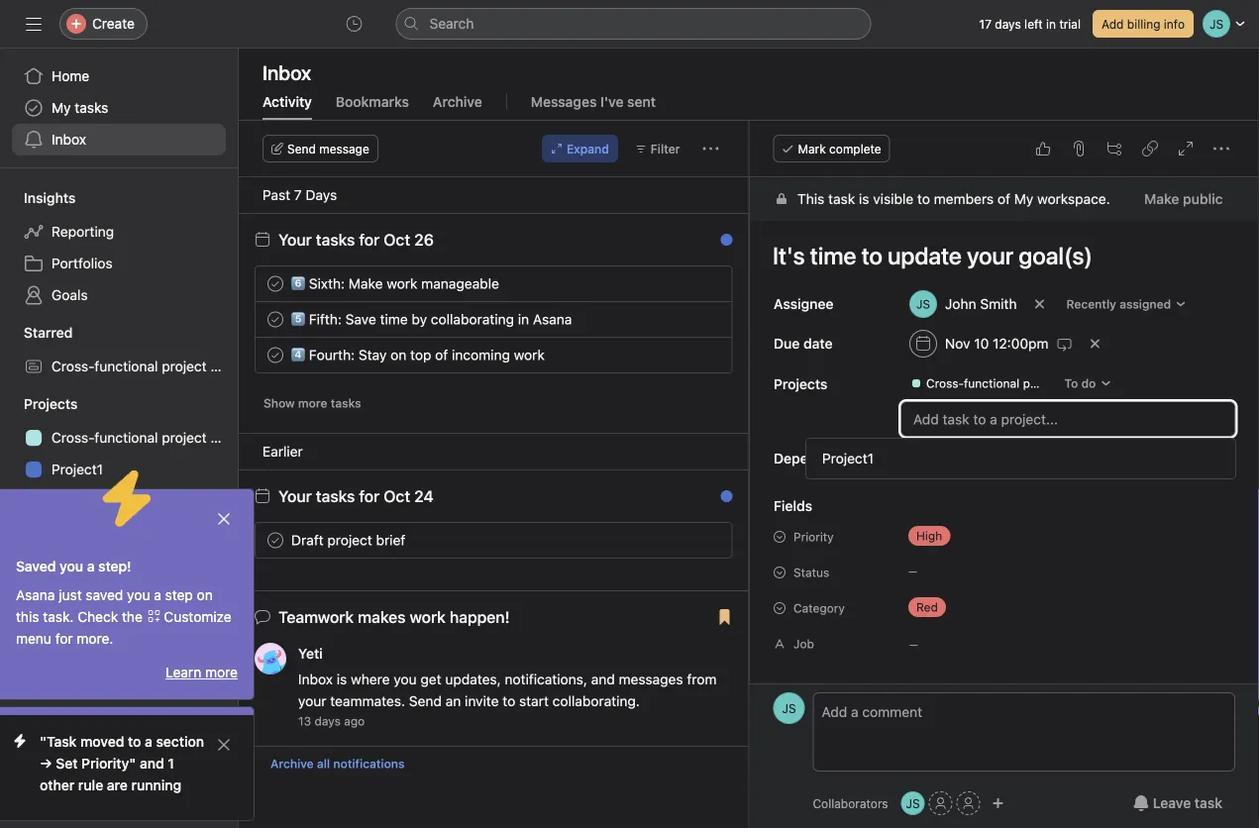 Task type: locate. For each thing, give the bounding box(es) containing it.
0 vertical spatial days
[[995, 17, 1021, 31]]

1 oct from the top
[[384, 230, 410, 249]]

cross-functional project plan inside main content
[[926, 376, 1089, 390]]

remove assignee image
[[1033, 298, 1045, 310]]

you up just
[[60, 558, 83, 575]]

0 horizontal spatial more
[[205, 664, 238, 681]]

functional down nov 10 12:00pm dropdown button
[[963, 376, 1019, 390]]

tasks up draft project brief
[[316, 487, 355, 506]]

0 vertical spatial in
[[1046, 17, 1056, 31]]

invite
[[56, 794, 91, 810]]

0 horizontal spatial archive
[[270, 757, 314, 771]]

oct for 26
[[384, 230, 410, 249]]

0 vertical spatial make
[[1144, 191, 1179, 207]]

save
[[345, 311, 376, 327]]

1 vertical spatial your
[[278, 487, 312, 506]]

get
[[420, 671, 441, 688]]

asana right collaborating
[[533, 311, 572, 327]]

high
[[916, 529, 942, 543]]

a
[[87, 558, 95, 575], [154, 587, 161, 603], [145, 734, 152, 750]]

main content
[[749, 177, 1259, 828]]

leave task button
[[1120, 786, 1235, 821]]

0 vertical spatial archive notification image
[[711, 493, 727, 509]]

functional inside starred element
[[94, 358, 158, 374]]

archive for archive
[[433, 94, 482, 110]]

you up the
[[127, 587, 150, 603]]

1 vertical spatial cross-
[[926, 376, 963, 390]]

0 horizontal spatial is
[[337, 671, 347, 688]]

for for 26
[[359, 230, 380, 249]]

0 vertical spatial inbox
[[263, 60, 311, 84]]

inbox down my tasks
[[52, 131, 86, 148]]

and up "running"
[[140, 755, 164, 772]]

0 vertical spatial completed checkbox
[[264, 272, 287, 296]]

completed image
[[264, 343, 287, 367], [264, 529, 287, 552]]

portfolio 1
[[52, 493, 116, 509]]

a inside asana just saved you a step on this task. check the
[[154, 587, 161, 603]]

your up draft
[[278, 487, 312, 506]]

completed image
[[264, 272, 287, 296], [264, 308, 287, 331]]

a left 'section'
[[145, 734, 152, 750]]

is
[[858, 191, 869, 207], [337, 671, 347, 688]]

insights
[[24, 190, 76, 206]]

past
[[263, 187, 290, 203]]

2 vertical spatial a
[[145, 734, 152, 750]]

0 horizontal spatial of
[[435, 347, 448, 363]]

1 vertical spatial js button
[[901, 792, 925, 815]]

cross-functional project plan inside projects element
[[52, 429, 238, 446]]

my for my tasks
[[52, 100, 71, 116]]

by
[[412, 311, 427, 327]]

plan left 4️⃣
[[210, 358, 238, 374]]

fourth:
[[309, 347, 355, 363]]

0 vertical spatial cross-functional project plan
[[52, 358, 238, 374]]

remove task from cross-functional project plan element
[[1124, 370, 1152, 397]]

task right leave
[[1195, 795, 1223, 811]]

work
[[387, 275, 418, 292], [514, 347, 545, 363]]

7 days
[[294, 187, 337, 203]]

1 vertical spatial inbox
[[52, 131, 86, 148]]

2 horizontal spatial you
[[394, 671, 417, 688]]

1 horizontal spatial and
[[591, 671, 615, 688]]

1 vertical spatial completed image
[[264, 529, 287, 552]]

1 vertical spatial completed image
[[264, 308, 287, 331]]

insights button
[[0, 188, 76, 208]]

2 completed image from the top
[[264, 529, 287, 552]]

cross-functional project plan for cross-functional project plan link above portfolio 1 link
[[52, 429, 238, 446]]

teammates.
[[330, 693, 405, 709]]

2 vertical spatial plan
[[210, 429, 238, 446]]

copy task link image
[[1142, 141, 1158, 157]]

js down description
[[782, 701, 796, 715]]

to right moved
[[128, 734, 141, 750]]

Job text field
[[900, 627, 1235, 663]]

archive notification image
[[711, 493, 727, 509], [711, 614, 727, 630]]

messages i've sent link
[[531, 94, 656, 120]]

plan inside projects element
[[210, 429, 238, 446]]

collaborating.
[[553, 693, 640, 709]]

and for messages
[[591, 671, 615, 688]]

1 vertical spatial a
[[154, 587, 161, 603]]

a left step at the left of the page
[[154, 587, 161, 603]]

archive notification image up 0 comments icon
[[711, 493, 727, 509]]

2 vertical spatial completed checkbox
[[264, 529, 287, 552]]

and inside "task moved to a section → set priority" and 1 other rule are running
[[140, 755, 164, 772]]

my workspace link
[[12, 588, 226, 620]]

task inside main content
[[828, 191, 855, 207]]

completed checkbox for your tasks for oct 26
[[264, 272, 287, 296]]

your for your tasks for oct 24
[[278, 487, 312, 506]]

2 vertical spatial functional
[[94, 429, 158, 446]]

messages
[[531, 94, 597, 110]]

red
[[916, 600, 938, 614]]

1 horizontal spatial 1
[[168, 755, 174, 772]]

task inside button
[[1195, 795, 1223, 811]]

functional inside projects element
[[94, 429, 158, 446]]

0 horizontal spatial asana
[[16, 587, 55, 603]]

for inside customize menu for more.
[[55, 631, 73, 647]]

portfolio
[[103, 525, 157, 541]]

make up save
[[349, 275, 383, 292]]

0 vertical spatial projects
[[773, 376, 827, 392]]

asana inside asana just saved you a step on this task. check the
[[16, 587, 55, 603]]

1 vertical spatial projects
[[24, 396, 78, 412]]

1 vertical spatial completed checkbox
[[264, 343, 287, 367]]

draft project brief
[[291, 532, 406, 548]]

more actions for this task image
[[1214, 141, 1230, 157]]

functional up project1 link
[[94, 429, 158, 446]]

send left message
[[287, 142, 316, 156]]

ago
[[344, 714, 365, 728]]

start
[[519, 693, 549, 709]]

repeats image
[[1056, 336, 1072, 352]]

archive for archive all notifications
[[270, 757, 314, 771]]

cross-functional project plan link inside main content
[[902, 374, 1089, 393]]

completed checkbox left 4️⃣
[[264, 343, 287, 367]]

2 vertical spatial cross-
[[52, 429, 94, 446]]

2 your from the top
[[278, 487, 312, 506]]

10
[[974, 335, 989, 352]]

history image
[[346, 16, 362, 32]]

teamwork
[[278, 608, 354, 627]]

0 horizontal spatial 1
[[109, 493, 116, 509]]

1 vertical spatial days
[[315, 714, 341, 728]]

asana
[[533, 311, 572, 327], [16, 587, 55, 603]]

0 vertical spatial archive
[[433, 94, 482, 110]]

and up collaborating.
[[591, 671, 615, 688]]

projects down starred
[[24, 396, 78, 412]]

0 vertical spatial for
[[359, 230, 380, 249]]

in right collaborating
[[518, 311, 529, 327]]

1 horizontal spatial send
[[409, 693, 442, 709]]

my inside projects element
[[52, 525, 71, 541]]

make left public
[[1144, 191, 1179, 207]]

oct left 24
[[384, 487, 410, 506]]

Completed checkbox
[[264, 272, 287, 296], [264, 343, 287, 367], [264, 529, 287, 552]]

js button
[[773, 693, 805, 724], [901, 792, 925, 815]]

0 vertical spatial on
[[391, 347, 407, 363]]

public
[[1183, 191, 1223, 207]]

cross-functional project plan down goals link
[[52, 358, 238, 374]]

asana up this
[[16, 587, 55, 603]]

my down home
[[52, 100, 71, 116]]

24
[[414, 487, 434, 506]]

1 horizontal spatial on
[[391, 347, 407, 363]]

0 vertical spatial completed image
[[264, 272, 287, 296]]

2 horizontal spatial to
[[917, 191, 930, 207]]

completed image left 4️⃣
[[264, 343, 287, 367]]

teams element
[[0, 553, 238, 624]]

1 vertical spatial functional
[[963, 376, 1019, 390]]

your up 6️⃣ at the left of the page
[[278, 230, 312, 249]]

of right members
[[997, 191, 1010, 207]]

functional down goals link
[[94, 358, 158, 374]]

17 days left in trial
[[979, 17, 1081, 31]]

plan
[[210, 358, 238, 374], [1065, 376, 1089, 390], [210, 429, 238, 446]]

check
[[78, 609, 118, 625]]

trial
[[1059, 17, 1081, 31]]

messages
[[619, 671, 683, 688]]

cross-functional project plan link down goals link
[[12, 351, 238, 382]]

1 vertical spatial archive notification image
[[711, 614, 727, 630]]

tasks
[[75, 100, 108, 116], [316, 230, 355, 249], [331, 396, 361, 410], [316, 487, 355, 506]]

project1 up priority
[[822, 450, 874, 467]]

2 vertical spatial inbox
[[298, 671, 333, 688]]

0 vertical spatial plan
[[210, 358, 238, 374]]

to inside dialog
[[917, 191, 930, 207]]

0 horizontal spatial send
[[287, 142, 316, 156]]

filter
[[651, 142, 680, 156]]

saved
[[86, 587, 123, 603]]

and inside yeti inbox is where you get updates, notifications, and messages from your teammates. send an invite to start collaborating. 13 days ago
[[591, 671, 615, 688]]

0 vertical spatial more
[[298, 396, 327, 410]]

2 archive notification image from the top
[[711, 614, 727, 630]]

sent
[[627, 94, 656, 110]]

workspace.
[[1037, 191, 1110, 207]]

1 vertical spatial work
[[514, 347, 545, 363]]

2 completed image from the top
[[264, 308, 287, 331]]

0 vertical spatial cross-
[[52, 358, 94, 374]]

bookmarks link
[[336, 94, 409, 120]]

0 horizontal spatial work
[[387, 275, 418, 292]]

completed image for 5️⃣
[[264, 308, 287, 331]]

my inside the global element
[[52, 100, 71, 116]]

1 vertical spatial js
[[906, 797, 920, 810]]

1 vertical spatial archive
[[270, 757, 314, 771]]

more right show
[[298, 396, 327, 410]]

1 horizontal spatial projects
[[773, 376, 827, 392]]

cross-functional project plan link down nov 10 12:00pm
[[902, 374, 1089, 393]]

tasks up sixth:
[[316, 230, 355, 249]]

your tasks for oct 24
[[278, 487, 434, 506]]

inbox inside yeti inbox is where you get updates, notifications, and messages from your teammates. send an invite to start collaborating. 13 days ago
[[298, 671, 333, 688]]

2 vertical spatial you
[[394, 671, 417, 688]]

starred button
[[0, 323, 73, 343]]

cross-functional project plan inside starred element
[[52, 358, 238, 374]]

0 vertical spatial and
[[591, 671, 615, 688]]

→
[[40, 755, 52, 772]]

for up 6️⃣ sixth: make work manageable on the left
[[359, 230, 380, 249]]

john smith button
[[900, 286, 1025, 322]]

is inside yeti inbox is where you get updates, notifications, and messages from your teammates. send an invite to start collaborating. 13 days ago
[[337, 671, 347, 688]]

1 vertical spatial cross-functional project plan
[[926, 376, 1089, 390]]

1 horizontal spatial is
[[858, 191, 869, 207]]

left
[[1025, 17, 1043, 31]]

is left visible
[[858, 191, 869, 207]]

oct for 24
[[384, 487, 410, 506]]

2 vertical spatial to
[[128, 734, 141, 750]]

0 vertical spatial 1
[[109, 493, 116, 509]]

task right the this
[[828, 191, 855, 207]]

activity link
[[263, 94, 312, 120]]

1 vertical spatial you
[[127, 587, 150, 603]]

more inside button
[[298, 396, 327, 410]]

1 vertical spatial asana
[[16, 587, 55, 603]]

work up time
[[387, 275, 418, 292]]

tasks inside the global element
[[75, 100, 108, 116]]

archive notification image up from
[[711, 614, 727, 630]]

add
[[1102, 17, 1124, 31]]

send message button
[[263, 135, 378, 162]]

fields
[[773, 498, 812, 514]]

completed checkbox for your tasks for oct 24
[[264, 529, 287, 552]]

archive left all
[[270, 757, 314, 771]]

attachments: add a file to this task, it's time to update your goal(s) image
[[1071, 141, 1087, 157]]

a left step!
[[87, 558, 95, 575]]

tasks for my tasks
[[75, 100, 108, 116]]

step
[[165, 587, 193, 603]]

1 completed checkbox from the top
[[264, 272, 287, 296]]

1 vertical spatial make
[[349, 275, 383, 292]]

you inside yeti inbox is where you get updates, notifications, and messages from your teammates. send an invite to start collaborating. 13 days ago
[[394, 671, 417, 688]]

project1 up portfolio
[[52, 461, 103, 478]]

3 completed checkbox from the top
[[264, 529, 287, 552]]

to right visible
[[917, 191, 930, 207]]

cross-functional project plan up project1 link
[[52, 429, 238, 446]]

add or remove collaborators image
[[992, 798, 1004, 809]]

team button
[[0, 561, 59, 581]]

completed image left draft
[[264, 529, 287, 552]]

0 vertical spatial your
[[278, 230, 312, 249]]

of right top at the top of the page
[[435, 347, 448, 363]]

more actions image
[[703, 141, 719, 157]]

plan left earlier
[[210, 429, 238, 446]]

1 horizontal spatial archive
[[433, 94, 482, 110]]

cross- inside "it's time to update your goal(s)" dialog
[[926, 376, 963, 390]]

1 horizontal spatial js
[[906, 797, 920, 810]]

archive
[[433, 94, 482, 110], [270, 757, 314, 771]]

0 horizontal spatial js button
[[773, 693, 805, 724]]

cross-functional project plan down nov 10 12:00pm
[[926, 376, 1089, 390]]

insights element
[[0, 180, 238, 315]]

more.
[[77, 631, 113, 647]]

js right collaborators
[[906, 797, 920, 810]]

days right 17
[[995, 17, 1021, 31]]

2 oct from the top
[[384, 487, 410, 506]]

0 vertical spatial send
[[287, 142, 316, 156]]

on up the customize on the bottom of the page
[[197, 587, 213, 603]]

inbox up the activity at the top
[[263, 60, 311, 84]]

for down task.
[[55, 631, 73, 647]]

learn more
[[165, 664, 238, 681]]

0 horizontal spatial and
[[140, 755, 164, 772]]

inbox inside the global element
[[52, 131, 86, 148]]

1 horizontal spatial task
[[1195, 795, 1223, 811]]

main content containing this task is visible to members of my workspace.
[[749, 177, 1259, 828]]

work right incoming
[[514, 347, 545, 363]]

project inside main content
[[1023, 376, 1062, 390]]

0 horizontal spatial js
[[782, 701, 796, 715]]

6️⃣
[[291, 275, 305, 292]]

projects inside main content
[[773, 376, 827, 392]]

1 horizontal spatial more
[[298, 396, 327, 410]]

1 completed image from the top
[[264, 343, 287, 367]]

cross- down starred
[[52, 358, 94, 374]]

project1
[[822, 450, 874, 467], [52, 461, 103, 478]]

1 completed image from the top
[[264, 272, 287, 296]]

all
[[317, 757, 330, 771]]

plan up "add task to a project..." text box
[[1065, 376, 1089, 390]]

create
[[92, 15, 135, 32]]

1 vertical spatial oct
[[384, 487, 410, 506]]

0 vertical spatial functional
[[94, 358, 158, 374]]

assigned
[[1119, 297, 1171, 311]]

project down goals link
[[162, 358, 207, 374]]

archive inside button
[[270, 757, 314, 771]]

0 vertical spatial js
[[782, 701, 796, 715]]

tasks down home
[[75, 100, 108, 116]]

cross- down projects dropdown button
[[52, 429, 94, 446]]

cross- inside starred element
[[52, 358, 94, 374]]

1 vertical spatial in
[[518, 311, 529, 327]]

cross- down nov
[[926, 376, 963, 390]]

collaborators
[[813, 797, 888, 810]]

0 vertical spatial oct
[[384, 230, 410, 249]]

0 vertical spatial you
[[60, 558, 83, 575]]

for up draft project brief
[[359, 487, 380, 506]]

0 horizontal spatial days
[[315, 714, 341, 728]]

more for show
[[298, 396, 327, 410]]

0 horizontal spatial project1
[[52, 461, 103, 478]]

inbox
[[263, 60, 311, 84], [52, 131, 86, 148], [298, 671, 333, 688]]

js button right collaborators
[[901, 792, 925, 815]]

you left get
[[394, 671, 417, 688]]

on left top at the top of the page
[[391, 347, 407, 363]]

customize
[[164, 609, 232, 625]]

set
[[56, 755, 78, 772]]

completed image left 6️⃣ at the left of the page
[[264, 272, 287, 296]]

1 your from the top
[[278, 230, 312, 249]]

task.
[[43, 609, 74, 625]]

17
[[979, 17, 992, 31]]

team
[[24, 562, 59, 579]]

plan inside main content
[[1065, 376, 1089, 390]]

send inside yeti inbox is where you get updates, notifications, and messages from your teammates. send an invite to start collaborating. 13 days ago
[[409, 693, 442, 709]]

projects down due date at top
[[773, 376, 827, 392]]

my left first
[[52, 525, 71, 541]]

0 horizontal spatial a
[[87, 558, 95, 575]]

1 vertical spatial more
[[205, 664, 238, 681]]

inbox up your
[[298, 671, 333, 688]]

1 horizontal spatial in
[[1046, 17, 1056, 31]]

1 horizontal spatial work
[[514, 347, 545, 363]]

workspace
[[75, 596, 144, 612]]

archive all notifications button
[[239, 747, 749, 781]]

0 horizontal spatial projects
[[24, 396, 78, 412]]

days right "13"
[[315, 714, 341, 728]]

dependencies
[[773, 450, 867, 467]]

archive down the search
[[433, 94, 482, 110]]

you inside asana just saved you a step on this task. check the
[[127, 587, 150, 603]]

completed checkbox left draft
[[264, 529, 287, 552]]

1 horizontal spatial a
[[145, 734, 152, 750]]

0 horizontal spatial to
[[128, 734, 141, 750]]

my right this
[[52, 596, 71, 612]]

send down get
[[409, 693, 442, 709]]

1 vertical spatial to
[[503, 693, 515, 709]]

completed checkbox left 6️⃣ at the left of the page
[[264, 272, 287, 296]]

1 horizontal spatial you
[[127, 587, 150, 603]]

leave
[[1153, 795, 1191, 811]]

is left where
[[337, 671, 347, 688]]

0 vertical spatial task
[[828, 191, 855, 207]]

recently
[[1066, 297, 1116, 311]]

project left to
[[1023, 376, 1062, 390]]

my left the workspace.
[[1014, 191, 1033, 207]]

tasks down the fourth:
[[331, 396, 361, 410]]

js button down the job
[[773, 693, 805, 724]]

from
[[687, 671, 717, 688]]

to left start
[[503, 693, 515, 709]]

1 vertical spatial send
[[409, 693, 442, 709]]

my inside teams element
[[52, 596, 71, 612]]

1 down project1 link
[[109, 493, 116, 509]]

1 vertical spatial for
[[359, 487, 380, 506]]

in right left
[[1046, 17, 1056, 31]]

0 vertical spatial to
[[917, 191, 930, 207]]

portfolios
[[52, 255, 113, 271]]

is inside "it's time to update your goal(s)" dialog
[[858, 191, 869, 207]]

1 down 'section'
[[168, 755, 174, 772]]

0 vertical spatial a
[[87, 558, 95, 575]]

make inside button
[[1144, 191, 1179, 207]]

completed image left 5️⃣
[[264, 308, 287, 331]]

of inside "it's time to update your goal(s)" dialog
[[997, 191, 1010, 207]]

clear due date image
[[1089, 338, 1101, 350]]

project up project1 link
[[162, 429, 207, 446]]

members
[[934, 191, 993, 207]]

1 vertical spatial task
[[1195, 795, 1223, 811]]

more right learn
[[205, 664, 238, 681]]

0 horizontal spatial in
[[518, 311, 529, 327]]

oct left 26
[[384, 230, 410, 249]]

1 vertical spatial on
[[197, 587, 213, 603]]

days
[[995, 17, 1021, 31], [315, 714, 341, 728]]



Task type: vqa. For each thing, say whether or not it's contained in the screenshot.
'Your' corresponding to Your tasks for Oct 24
yes



Task type: describe. For each thing, give the bounding box(es) containing it.
my tasks link
[[12, 92, 226, 124]]

1 horizontal spatial project1
[[822, 450, 874, 467]]

are
[[107, 777, 128, 794]]

cross-functional project plan for cross-functional project plan link inside the starred element
[[52, 358, 238, 374]]

0 horizontal spatial you
[[60, 558, 83, 575]]

cross- inside projects element
[[52, 429, 94, 446]]

info
[[1164, 17, 1185, 31]]

complete
[[829, 142, 881, 156]]

Add task to a project... text field
[[900, 401, 1235, 437]]

archive notification image
[[711, 237, 727, 253]]

priority
[[793, 530, 833, 544]]

mark
[[798, 142, 826, 156]]

on inside asana just saved you a step on this task. check the
[[197, 587, 213, 603]]

rule
[[78, 777, 103, 794]]

incoming
[[452, 347, 510, 363]]

0 comments image
[[702, 533, 718, 548]]

time
[[380, 311, 408, 327]]

task for leave
[[1195, 795, 1223, 811]]

5️⃣ fifth: save time by collaborating in asana
[[291, 311, 572, 327]]

the
[[122, 609, 142, 625]]

more for learn
[[205, 664, 238, 681]]

expand
[[567, 142, 609, 156]]

completed image for 6️⃣
[[264, 272, 287, 296]]

activity
[[263, 94, 312, 110]]

archive all notifications
[[270, 757, 405, 771]]

job
[[793, 637, 814, 651]]

starred element
[[0, 315, 238, 386]]

1 horizontal spatial js button
[[901, 792, 925, 815]]

teamwork makes work happen!
[[278, 608, 510, 627]]

to do button
[[1055, 370, 1120, 397]]

0 likes. click to like this task image
[[674, 533, 690, 548]]

5️⃣
[[291, 311, 305, 327]]

1 inside projects element
[[109, 493, 116, 509]]

1 vertical spatial of
[[435, 347, 448, 363]]

goals link
[[12, 279, 226, 311]]

make public
[[1144, 191, 1223, 207]]

for for 24
[[359, 487, 380, 506]]

js for top js button
[[782, 701, 796, 715]]

days inside yeti inbox is where you get updates, notifications, and messages from your teammates. send an invite to start collaborating. 13 days ago
[[315, 714, 341, 728]]

reporting link
[[12, 216, 226, 248]]

completed image for 4️⃣
[[264, 343, 287, 367]]

john
[[945, 296, 976, 312]]

1 archive notification image from the top
[[711, 493, 727, 509]]

full screen image
[[1178, 141, 1194, 157]]

2 completed checkbox from the top
[[264, 343, 287, 367]]

sixth:
[[309, 275, 345, 292]]

learn
[[165, 664, 201, 681]]

26
[[414, 230, 434, 249]]

projects inside dropdown button
[[24, 396, 78, 412]]

tasks inside button
[[331, 396, 361, 410]]

projects element
[[0, 386, 238, 553]]

high button
[[900, 522, 1019, 550]]

yeti inbox is where you get updates, notifications, and messages from your teammates. send an invite to start collaborating. 13 days ago
[[298, 645, 720, 728]]

invite button
[[19, 785, 104, 820]]

step!
[[98, 558, 131, 575]]

12:00pm
[[992, 335, 1048, 352]]

this
[[797, 191, 824, 207]]

john smith
[[945, 296, 1017, 312]]

send inside button
[[287, 142, 316, 156]]

is for task
[[858, 191, 869, 207]]

filter button
[[626, 135, 689, 162]]

do
[[1081, 376, 1096, 390]]

tasks for your tasks for oct 24
[[316, 487, 355, 506]]

smith
[[980, 296, 1017, 312]]

i've
[[600, 94, 624, 110]]

show more tasks button
[[255, 389, 370, 417]]

Completed checkbox
[[264, 308, 287, 331]]

visible
[[873, 191, 913, 207]]

"task moved to a section → set priority" and 1 other rule are running
[[40, 734, 204, 794]]

home link
[[12, 60, 226, 92]]

1 inside "task moved to a section → set priority" and 1 other rule are running
[[168, 755, 174, 772]]

yeti
[[298, 645, 323, 662]]

archive link
[[433, 94, 482, 120]]

to do
[[1064, 376, 1096, 390]]

my first portfolio link
[[12, 517, 226, 549]]

close toast image
[[216, 511, 232, 527]]

invite
[[465, 693, 499, 709]]

makes
[[358, 608, 406, 627]]

mark complete button
[[773, 135, 890, 162]]

learn more link
[[165, 664, 238, 681]]

to
[[1064, 376, 1078, 390]]

Task Name text field
[[759, 233, 1235, 278]]

manageable
[[421, 275, 499, 292]]

is for inbox
[[337, 671, 347, 688]]

my for my workspace
[[52, 596, 71, 612]]

expand button
[[542, 135, 618, 162]]

description
[[773, 683, 849, 699]]

hide sidebar image
[[26, 16, 42, 32]]

project inside starred element
[[162, 358, 207, 374]]

updates,
[[445, 671, 501, 688]]

close image
[[216, 737, 232, 753]]

completed image for draft
[[264, 529, 287, 552]]

other
[[40, 777, 75, 794]]

search list box
[[396, 8, 871, 40]]

my tasks
[[52, 100, 108, 116]]

project inside projects element
[[162, 429, 207, 446]]

your for your tasks for oct 26
[[278, 230, 312, 249]]

cross-functional project plan link up portfolio 1 link
[[12, 422, 238, 454]]

functional inside "it's time to update your goal(s)" dialog
[[963, 376, 1019, 390]]

0 vertical spatial work
[[387, 275, 418, 292]]

reporting
[[52, 223, 114, 240]]

notifications,
[[505, 671, 587, 688]]

mark complete
[[798, 142, 881, 156]]

work happen!
[[410, 608, 510, 627]]

nov 10 12:00pm button
[[900, 326, 1081, 362]]

1 horizontal spatial asana
[[533, 311, 572, 327]]

add subtask image
[[1107, 141, 1123, 157]]

cross-functional project plan link inside starred element
[[12, 351, 238, 382]]

portfolio 1 link
[[12, 485, 226, 517]]

0 likes. click to like this task image
[[1035, 141, 1051, 157]]

your tasks for oct 26 link
[[278, 230, 434, 249]]

make public button
[[1131, 181, 1235, 217]]

0 vertical spatial js button
[[773, 693, 805, 724]]

and for 1
[[140, 755, 164, 772]]

moved
[[80, 734, 124, 750]]

first
[[75, 525, 100, 541]]

due date
[[773, 335, 832, 352]]

global element
[[0, 49, 238, 167]]

search button
[[396, 8, 871, 40]]

to inside "task moved to a section → set priority" and 1 other rule are running
[[128, 734, 141, 750]]

it's time to update your goal(s) dialog
[[749, 121, 1259, 828]]

earlier
[[263, 443, 303, 460]]

customize menu for more.
[[16, 609, 232, 647]]

projects button
[[0, 394, 78, 414]]

a inside "task moved to a section → set priority" and 1 other rule are running
[[145, 734, 152, 750]]

my for my first portfolio
[[52, 525, 71, 541]]

messages i've sent
[[531, 94, 656, 110]]

to inside yeti inbox is where you get updates, notifications, and messages from your teammates. send an invite to start collaborating. 13 days ago
[[503, 693, 515, 709]]

starred
[[24, 324, 73, 341]]

js for the right js button
[[906, 797, 920, 810]]

my workspace
[[52, 596, 144, 612]]

stay
[[359, 347, 387, 363]]

my inside "it's time to update your goal(s)" dialog
[[1014, 191, 1033, 207]]

recently assigned button
[[1057, 290, 1195, 318]]

project1 inside projects element
[[52, 461, 103, 478]]

project left brief
[[327, 532, 372, 548]]

collaborating
[[431, 311, 514, 327]]

task for this
[[828, 191, 855, 207]]

inbox link
[[12, 124, 226, 156]]

plan inside starred element
[[210, 358, 238, 374]]

tasks for your tasks for oct 26
[[316, 230, 355, 249]]



